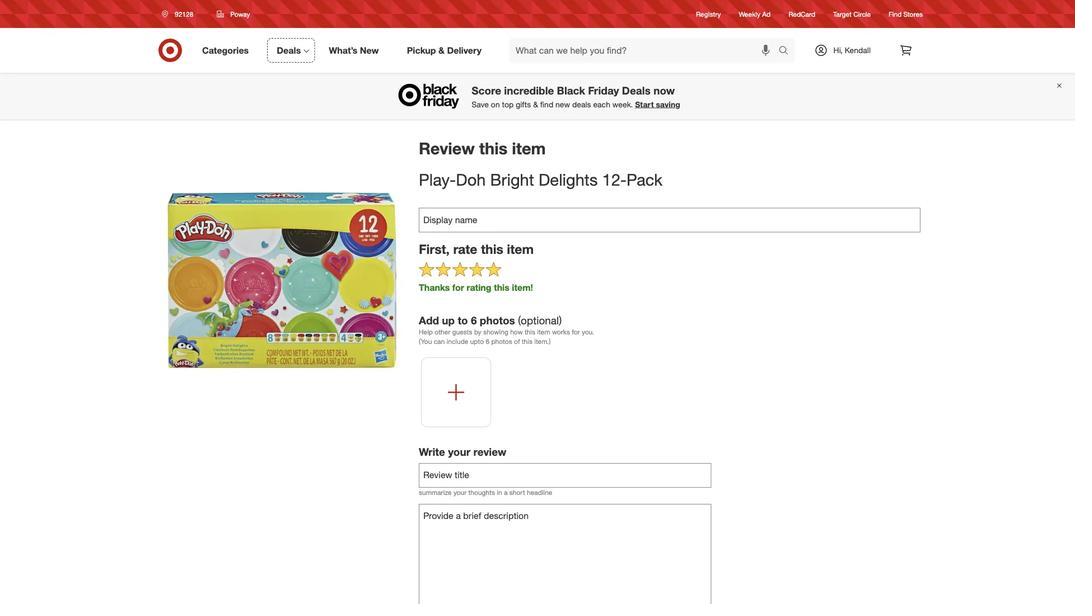 Task type: locate. For each thing, give the bounding box(es) containing it.
categories link
[[193, 38, 263, 63]]

deals up start
[[622, 84, 651, 97]]

6 right to
[[471, 314, 477, 327]]

short
[[510, 489, 525, 497]]

pickup & delivery
[[407, 45, 482, 56]]

delights
[[539, 170, 598, 190]]

for left the rating
[[452, 282, 464, 293]]

now
[[654, 84, 675, 97]]

new
[[556, 100, 570, 109]]

top
[[502, 100, 514, 109]]

1 vertical spatial 6
[[486, 338, 490, 346]]

delivery
[[447, 45, 482, 56]]

add up to 6 photos (optional) help other guests by showing how this item works for you. (you can include upto 6 photos of this item.)
[[419, 314, 594, 346]]

12-
[[602, 170, 627, 190]]

poway button
[[210, 4, 257, 24]]

0 horizontal spatial deals
[[277, 45, 301, 56]]

play-
[[419, 170, 456, 190]]

your for write
[[448, 446, 471, 459]]

(you
[[419, 338, 432, 346]]

0 vertical spatial &
[[439, 45, 445, 56]]

bright
[[490, 170, 534, 190]]

target circle
[[833, 10, 871, 18]]

item up item!
[[507, 242, 534, 257]]

showing
[[483, 328, 508, 337]]

thoughts
[[469, 489, 495, 497]]

0 horizontal spatial 6
[[471, 314, 477, 327]]

0 horizontal spatial &
[[439, 45, 445, 56]]

what's
[[329, 45, 358, 56]]

6
[[471, 314, 477, 327], [486, 338, 490, 346]]

summarize
[[419, 489, 452, 497]]

each
[[593, 100, 610, 109]]

first, rate this item
[[419, 242, 534, 257]]

1 horizontal spatial &
[[533, 100, 538, 109]]

1 vertical spatial your
[[454, 489, 467, 497]]

0 vertical spatial deals
[[277, 45, 301, 56]]

1 vertical spatial for
[[572, 328, 580, 337]]

1 horizontal spatial for
[[572, 328, 580, 337]]

gifts
[[516, 100, 531, 109]]

weekly ad
[[739, 10, 771, 18]]

this right rate
[[481, 242, 504, 257]]

item inside add up to 6 photos (optional) help other guests by showing how this item works for you. (you can include upto 6 photos of this item.)
[[537, 328, 550, 337]]

item up item.)
[[537, 328, 550, 337]]

redcard link
[[789, 9, 816, 19]]

this right of
[[522, 338, 533, 346]]

kendall
[[845, 45, 871, 55]]

& left find in the right of the page
[[533, 100, 538, 109]]

None text field
[[419, 208, 921, 233], [419, 464, 712, 488], [419, 505, 712, 605], [419, 208, 921, 233], [419, 464, 712, 488], [419, 505, 712, 605]]

1 vertical spatial &
[[533, 100, 538, 109]]

black
[[557, 84, 585, 97]]

1 horizontal spatial 6
[[486, 338, 490, 346]]

& inside score incredible black friday deals now save on top gifts & find new deals each week. start saving
[[533, 100, 538, 109]]

add
[[419, 314, 439, 327]]

this left item!
[[494, 282, 510, 293]]

your left thoughts
[[454, 489, 467, 497]]

your
[[448, 446, 471, 459], [454, 489, 467, 497]]

of
[[514, 338, 520, 346]]

how
[[510, 328, 523, 337]]

summarize your thoughts in a short headline
[[419, 489, 553, 497]]

item up play-doh bright delights 12-pack
[[512, 138, 546, 158]]

for
[[452, 282, 464, 293], [572, 328, 580, 337]]

in
[[497, 489, 502, 497]]

photos
[[480, 314, 515, 327], [491, 338, 512, 346]]

6 right the upto
[[486, 338, 490, 346]]

deals
[[277, 45, 301, 56], [622, 84, 651, 97]]

score
[[472, 84, 501, 97]]

0 vertical spatial for
[[452, 282, 464, 293]]

& inside pickup & delivery link
[[439, 45, 445, 56]]

0 vertical spatial 6
[[471, 314, 477, 327]]

deals inside "link"
[[277, 45, 301, 56]]

your right write
[[448, 446, 471, 459]]

for left you. at the bottom right
[[572, 328, 580, 337]]

this up bright
[[479, 138, 508, 158]]

poway
[[230, 10, 250, 18]]

by
[[474, 328, 482, 337]]

& right pickup
[[439, 45, 445, 56]]

other
[[435, 328, 451, 337]]

hi, kendall
[[834, 45, 871, 55]]

ad
[[763, 10, 771, 18]]

item
[[512, 138, 546, 158], [507, 242, 534, 257], [537, 328, 550, 337]]

pickup
[[407, 45, 436, 56]]

photos down showing
[[491, 338, 512, 346]]

for inside add up to 6 photos (optional) help other guests by showing how this item works for you. (you can include upto 6 photos of this item.)
[[572, 328, 580, 337]]

you.
[[582, 328, 594, 337]]

item.)
[[534, 338, 551, 346]]

1 vertical spatial deals
[[622, 84, 651, 97]]

this
[[479, 138, 508, 158], [481, 242, 504, 257], [494, 282, 510, 293], [525, 328, 535, 337], [522, 338, 533, 346]]

0 vertical spatial your
[[448, 446, 471, 459]]

help
[[419, 328, 433, 337]]

deals left what's
[[277, 45, 301, 56]]

2 vertical spatial item
[[537, 328, 550, 337]]

rating
[[467, 282, 492, 293]]

pack
[[627, 170, 663, 190]]

1 horizontal spatial deals
[[622, 84, 651, 97]]

photos up showing
[[480, 314, 515, 327]]

92128 button
[[155, 4, 205, 24]]

&
[[439, 45, 445, 56], [533, 100, 538, 109]]

registry link
[[696, 9, 721, 19]]

deals
[[572, 100, 591, 109]]

to
[[458, 314, 468, 327]]

what's new link
[[319, 38, 393, 63]]



Task type: describe. For each thing, give the bounding box(es) containing it.
1 vertical spatial item
[[507, 242, 534, 257]]

play-doh bright delights 12-pack
[[419, 170, 663, 190]]

rate
[[453, 242, 478, 257]]

friday
[[588, 84, 619, 97]]

on
[[491, 100, 500, 109]]

target circle link
[[833, 9, 871, 19]]

a
[[504, 489, 508, 497]]

works
[[552, 328, 570, 337]]

circle
[[854, 10, 871, 18]]

hi,
[[834, 45, 843, 55]]

incredible
[[504, 84, 554, 97]]

include
[[447, 338, 468, 346]]

write your review
[[419, 446, 507, 459]]

new
[[360, 45, 379, 56]]

pickup & delivery link
[[397, 38, 496, 63]]

find stores link
[[889, 9, 923, 19]]

92128
[[175, 10, 193, 18]]

deals inside score incredible black friday deals now save on top gifts & find new deals each week. start saving
[[622, 84, 651, 97]]

registry
[[696, 10, 721, 18]]

item!
[[512, 282, 533, 293]]

save
[[472, 100, 489, 109]]

write
[[419, 446, 445, 459]]

guests
[[452, 328, 473, 337]]

start
[[635, 100, 654, 109]]

weekly ad link
[[739, 9, 771, 19]]

redcard
[[789, 10, 816, 18]]

saving
[[656, 100, 680, 109]]

deals link
[[267, 38, 315, 63]]

your for summarize
[[454, 489, 467, 497]]

0 vertical spatial item
[[512, 138, 546, 158]]

review
[[474, 446, 507, 459]]

stores
[[904, 10, 923, 18]]

review
[[419, 138, 475, 158]]

0 horizontal spatial for
[[452, 282, 464, 293]]

what's new
[[329, 45, 379, 56]]

this right how
[[525, 328, 535, 337]]

find stores
[[889, 10, 923, 18]]

find
[[540, 100, 554, 109]]

search button
[[774, 38, 801, 65]]

doh
[[456, 170, 486, 190]]

What can we help you find? suggestions appear below search field
[[509, 38, 782, 63]]

0 vertical spatial photos
[[480, 314, 515, 327]]

target
[[833, 10, 852, 18]]

week.
[[613, 100, 633, 109]]

(optional)
[[518, 314, 562, 327]]

categories
[[202, 45, 249, 56]]

weekly
[[739, 10, 761, 18]]

first,
[[419, 242, 450, 257]]

score incredible black friday deals now save on top gifts & find new deals each week. start saving
[[472, 84, 680, 109]]

can
[[434, 338, 445, 346]]

find
[[889, 10, 902, 18]]

search
[[774, 46, 801, 57]]

thanks
[[419, 282, 450, 293]]

review this item
[[419, 138, 546, 158]]

up
[[442, 314, 455, 327]]

thanks for rating this item!
[[419, 282, 533, 293]]

1 vertical spatial photos
[[491, 338, 512, 346]]

headline
[[527, 489, 553, 497]]

upto
[[470, 338, 484, 346]]



Task type: vqa. For each thing, say whether or not it's contained in the screenshot.
EYEGLASSES.
no



